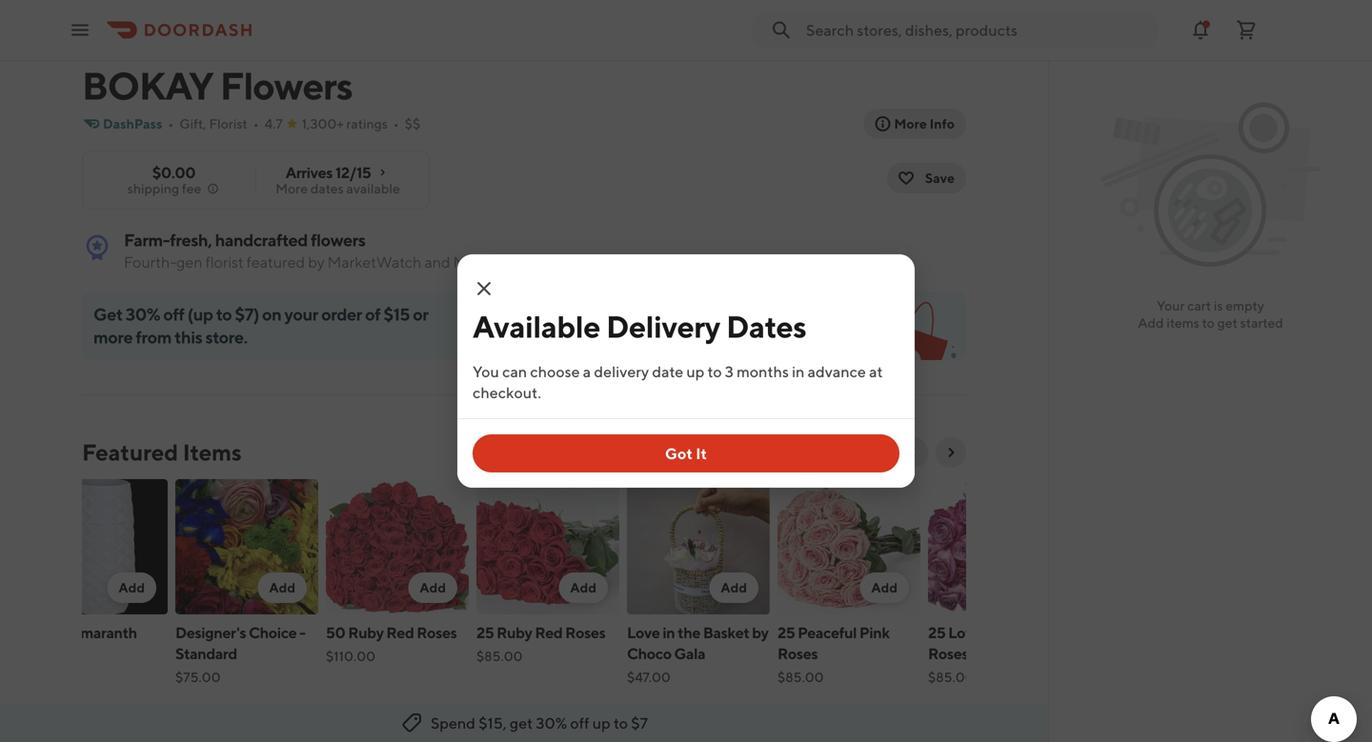 Task type: describe. For each thing, give the bounding box(es) containing it.
(up
[[187, 304, 213, 324]]

more
[[93, 327, 133, 347]]

1 horizontal spatial 30%
[[536, 714, 567, 732]]

handcrafted
[[215, 230, 308, 250]]

white amaranth vase image
[[25, 479, 168, 615]]

bokay
[[82, 63, 213, 108]]

in inside you can choose a delivery date up to 3 months in advance at checkout.
[[792, 363, 805, 381]]

30% inside get 30% off (up to $7) on your order of $15 or more from this store.
[[126, 304, 160, 324]]

add button for white amaranth vase
[[107, 573, 156, 603]]

25 for 25 ruby red roses
[[476, 624, 494, 642]]

4.7
[[265, 116, 283, 131]]

dashpass •
[[103, 116, 174, 131]]

$75.00
[[175, 669, 221, 685]]

on
[[262, 304, 281, 324]]

add for 50 ruby red roses
[[420, 580, 446, 596]]

50
[[326, 624, 345, 642]]

farm-fresh, handcrafted flowers fourth-gen florist featured by marketwatch and morningstar.
[[124, 230, 539, 271]]

50 ruby red roses $110.00
[[326, 624, 457, 664]]

your cart is empty add items to get started
[[1138, 298, 1283, 331]]

cart
[[1187, 298, 1211, 313]]

$85.00 for 25 ruby red roses
[[476, 648, 523, 664]]

more for more dates available
[[276, 181, 308, 196]]

months
[[737, 363, 789, 381]]

25 peaceful pink roses $85.00
[[777, 624, 890, 685]]

pink
[[859, 624, 890, 642]]

flowers
[[220, 63, 352, 108]]

get inside your cart is empty add items to get started
[[1217, 315, 1238, 331]]

$15,
[[478, 714, 507, 732]]

gift,
[[179, 116, 206, 131]]

previous button of carousel image
[[905, 445, 920, 460]]

3 • from the left
[[393, 116, 399, 131]]

25 lovely lavender roses $85.00
[[928, 624, 1058, 685]]

more for more info
[[894, 116, 927, 131]]

date
[[652, 363, 683, 381]]

3
[[725, 363, 734, 381]]

25 for 25 lovely lavender roses
[[928, 624, 945, 642]]

featured
[[247, 253, 305, 271]]

$15
[[383, 304, 410, 324]]

by inside love in the basket by choco gala $47.00
[[752, 624, 768, 642]]

lavender
[[995, 624, 1058, 642]]

50 ruby red roses image
[[326, 479, 469, 615]]

shipping
[[127, 181, 179, 196]]

close available delivery dates image
[[473, 277, 495, 300]]

add inside your cart is empty add items to get started
[[1138, 315, 1164, 331]]

roses for 25 peaceful pink roses
[[777, 645, 818, 663]]

peaceful
[[798, 624, 857, 642]]

your
[[284, 304, 318, 324]]

$85.00 for 25 lovely lavender roses
[[928, 669, 974, 685]]

got it
[[665, 444, 707, 463]]

add for 25 peaceful pink roses
[[871, 580, 898, 596]]

is
[[1214, 298, 1223, 313]]

arrives
[[285, 163, 333, 182]]

add for designer's choice - standard
[[269, 580, 295, 596]]

$7
[[631, 714, 648, 732]]

designer's choice - standard $75.00
[[175, 624, 305, 685]]

add button for 50 ruby red roses
[[408, 573, 457, 603]]

featured items
[[82, 439, 242, 466]]

bokay flowers image
[[99, 0, 172, 50]]

$110.00
[[326, 648, 375, 664]]

available
[[346, 181, 400, 196]]

gift, florist
[[179, 116, 247, 131]]

choose
[[530, 363, 580, 381]]

save button
[[887, 163, 966, 193]]

25 ruby red roses image
[[476, 479, 619, 615]]

fee
[[182, 181, 201, 196]]

roses for 50 ruby red roses
[[417, 624, 457, 642]]

florist
[[205, 253, 244, 271]]

can
[[502, 363, 527, 381]]

basket
[[703, 624, 749, 642]]

empty
[[1226, 298, 1264, 313]]

dates
[[726, 309, 806, 344]]

fourth-
[[124, 253, 176, 271]]

add for 25 ruby red roses
[[570, 580, 596, 596]]

order
[[321, 304, 362, 324]]

you
[[473, 363, 499, 381]]

choice
[[249, 624, 297, 642]]

more info button
[[864, 109, 966, 139]]

12/15
[[335, 163, 371, 182]]

delivery
[[594, 363, 649, 381]]

get 30% off (up to $7) on your order of $15 or more from this store.
[[93, 304, 428, 347]]

$$
[[405, 116, 420, 131]]

and
[[424, 253, 450, 271]]

delivery
[[606, 309, 720, 344]]

designer's choice - standard image
[[175, 479, 318, 615]]

1,300+ ratings •
[[302, 116, 399, 131]]

by inside farm-fresh, handcrafted flowers fourth-gen florist featured by marketwatch and morningstar.
[[308, 253, 325, 271]]

get
[[93, 304, 123, 324]]

spend
[[431, 714, 475, 732]]

at
[[869, 363, 883, 381]]

a
[[583, 363, 591, 381]]

designer's
[[175, 624, 246, 642]]



Task type: locate. For each thing, give the bounding box(es) containing it.
next button of carousel image
[[943, 445, 959, 460]]

$85.00 down peaceful
[[777, 669, 824, 685]]

$85.00 down "lovely" on the right bottom of page
[[928, 669, 974, 685]]

to left $7
[[614, 714, 628, 732]]

by right the basket
[[752, 624, 768, 642]]

0 horizontal spatial up
[[592, 714, 611, 732]]

advance
[[808, 363, 866, 381]]

morningstar.
[[453, 253, 539, 271]]

1 horizontal spatial ruby
[[497, 624, 532, 642]]

0 vertical spatial more
[[894, 116, 927, 131]]

add button up pink
[[860, 573, 909, 603]]

to inside your cart is empty add items to get started
[[1202, 315, 1215, 331]]

add for white amaranth vase
[[119, 580, 145, 596]]

more inside "button"
[[894, 116, 927, 131]]

get down 'is'
[[1217, 315, 1238, 331]]

to down cart
[[1202, 315, 1215, 331]]

roses inside 25 ruby red roses $85.00
[[565, 624, 605, 642]]

spend $15, get 30% off up to $7
[[431, 714, 648, 732]]

ruby
[[348, 624, 384, 642], [497, 624, 532, 642]]

25 inside 25 peaceful pink roses $85.00
[[777, 624, 795, 642]]

30% right '$15,'
[[536, 714, 567, 732]]

0 vertical spatial 30%
[[126, 304, 160, 324]]

off inside get 30% off (up to $7) on your order of $15 or more from this store.
[[163, 304, 184, 324]]

1 horizontal spatial up
[[686, 363, 704, 381]]

2 add button from the left
[[258, 573, 307, 603]]

roses for 25 lovely lavender roses
[[928, 645, 968, 663]]

in right "months"
[[792, 363, 805, 381]]

0 vertical spatial off
[[163, 304, 184, 324]]

by down flowers
[[308, 253, 325, 271]]

1 horizontal spatial get
[[1217, 315, 1238, 331]]

shipping fee
[[127, 181, 201, 196]]

$85.00 inside 25 peaceful pink roses $85.00
[[777, 669, 824, 685]]

2 red from the left
[[535, 624, 563, 642]]

available delivery dates dialog
[[457, 254, 915, 488]]

roses inside 25 lovely lavender roses $85.00
[[928, 645, 968, 663]]

6 add button from the left
[[860, 573, 909, 603]]

red for 25
[[535, 624, 563, 642]]

1 vertical spatial off
[[570, 714, 589, 732]]

bokay flowers
[[82, 63, 352, 108]]

add button for 25 ruby red roses
[[559, 573, 608, 603]]

1 vertical spatial 30%
[[536, 714, 567, 732]]

1 25 from the left
[[476, 624, 494, 642]]

0 horizontal spatial 30%
[[126, 304, 160, 324]]

to
[[216, 304, 232, 324], [1202, 315, 1215, 331], [708, 363, 722, 381], [614, 714, 628, 732]]

1,300+
[[302, 116, 344, 131]]

featured items heading
[[82, 437, 242, 468]]

to up store.
[[216, 304, 232, 324]]

you can choose a delivery date up to 3 months in advance at checkout.
[[473, 363, 883, 402]]

up left $7
[[592, 714, 611, 732]]

0 vertical spatial in
[[792, 363, 805, 381]]

roses for 25 ruby red roses
[[565, 624, 605, 642]]

1 ruby from the left
[[348, 624, 384, 642]]

off left $7
[[570, 714, 589, 732]]

$85.00 for 25 peaceful pink roses
[[777, 669, 824, 685]]

add up the basket
[[721, 580, 747, 596]]

red down 25 ruby red roses image in the bottom of the page
[[535, 624, 563, 642]]

it
[[696, 444, 707, 463]]

roses left love
[[565, 624, 605, 642]]

dashpass
[[103, 116, 162, 131]]

red for 50
[[386, 624, 414, 642]]

$85.00 inside 25 lovely lavender roses $85.00
[[928, 669, 974, 685]]

more left info
[[894, 116, 927, 131]]

1 • from the left
[[168, 116, 174, 131]]

• left $$
[[393, 116, 399, 131]]

1 add button from the left
[[107, 573, 156, 603]]

2 25 from the left
[[777, 624, 795, 642]]

1 horizontal spatial off
[[570, 714, 589, 732]]

1 horizontal spatial by
[[752, 624, 768, 642]]

up inside you can choose a delivery date up to 3 months in advance at checkout.
[[686, 363, 704, 381]]

add for love in the basket by choco gala
[[721, 580, 747, 596]]

25 peaceful pink roses image
[[777, 479, 920, 615]]

1 horizontal spatial 25
[[777, 624, 795, 642]]

2 horizontal spatial 25
[[928, 624, 945, 642]]

ruby inside 50 ruby red roses $110.00
[[348, 624, 384, 642]]

1 vertical spatial in
[[663, 624, 675, 642]]

add up choice
[[269, 580, 295, 596]]

ruby for 25
[[497, 624, 532, 642]]

marketwatch
[[327, 253, 422, 271]]

info
[[930, 116, 955, 131]]

off left (up
[[163, 304, 184, 324]]

from
[[136, 327, 171, 347]]

25 ruby red roses $85.00
[[476, 624, 605, 664]]

roses up spend
[[417, 624, 457, 642]]

flowers
[[311, 230, 366, 250]]

love in the basket by choco gala image
[[627, 479, 770, 615]]

up right the date
[[686, 363, 704, 381]]

1 vertical spatial by
[[752, 624, 768, 642]]

featured
[[82, 439, 178, 466]]

add button for designer's choice - standard
[[258, 573, 307, 603]]

2 horizontal spatial •
[[393, 116, 399, 131]]

items
[[1167, 315, 1199, 331]]

1 red from the left
[[386, 624, 414, 642]]

0 horizontal spatial get
[[510, 714, 533, 732]]

4 add button from the left
[[559, 573, 608, 603]]

add down your
[[1138, 315, 1164, 331]]

3 25 from the left
[[928, 624, 945, 642]]

0 horizontal spatial in
[[663, 624, 675, 642]]

add button up choice
[[258, 573, 307, 603]]

up
[[686, 363, 704, 381], [592, 714, 611, 732]]

the
[[678, 624, 700, 642]]

add button up the amaranth
[[107, 573, 156, 603]]

more dates available
[[276, 181, 400, 196]]

0 horizontal spatial •
[[168, 116, 174, 131]]

red inside 25 ruby red roses $85.00
[[535, 624, 563, 642]]

add up pink
[[871, 580, 898, 596]]

love
[[627, 624, 660, 642]]

25 up '$15,'
[[476, 624, 494, 642]]

available delivery dates
[[473, 309, 806, 344]]

0 horizontal spatial off
[[163, 304, 184, 324]]

0 vertical spatial up
[[686, 363, 704, 381]]

1 vertical spatial up
[[592, 714, 611, 732]]

25 for 25 peaceful pink roses
[[777, 624, 795, 642]]

amaranth
[[70, 624, 137, 642]]

dates
[[310, 181, 344, 196]]

to inside you can choose a delivery date up to 3 months in advance at checkout.
[[708, 363, 722, 381]]

1 horizontal spatial •
[[253, 116, 259, 131]]

roses down "lovely" on the right bottom of page
[[928, 645, 968, 663]]

5 add button from the left
[[709, 573, 758, 603]]

•
[[168, 116, 174, 131], [253, 116, 259, 131], [393, 116, 399, 131]]

to left 3 on the right
[[708, 363, 722, 381]]

notification bell image
[[1189, 19, 1212, 41]]

1 horizontal spatial in
[[792, 363, 805, 381]]

add button
[[107, 573, 156, 603], [258, 573, 307, 603], [408, 573, 457, 603], [559, 573, 608, 603], [709, 573, 758, 603], [860, 573, 909, 603]]

30% up from
[[126, 304, 160, 324]]

add button for 25 peaceful pink roses
[[860, 573, 909, 603]]

2 ruby from the left
[[497, 624, 532, 642]]

25 inside 25 lovely lavender roses $85.00
[[928, 624, 945, 642]]

0 horizontal spatial red
[[386, 624, 414, 642]]

or
[[413, 304, 428, 324]]

choco
[[627, 645, 671, 663]]

2 • from the left
[[253, 116, 259, 131]]

1 horizontal spatial red
[[535, 624, 563, 642]]

0 vertical spatial get
[[1217, 315, 1238, 331]]

vase
[[25, 645, 57, 663]]

farm-
[[124, 230, 170, 250]]

get right '$15,'
[[510, 714, 533, 732]]

red inside 50 ruby red roses $110.00
[[386, 624, 414, 642]]

ruby up $110.00
[[348, 624, 384, 642]]

ruby inside 25 ruby red roses $85.00
[[497, 624, 532, 642]]

lovely
[[948, 624, 992, 642]]

$85.00
[[476, 648, 523, 664], [777, 669, 824, 685], [928, 669, 974, 685]]

arrives 12/15
[[285, 163, 371, 182]]

by
[[308, 253, 325, 271], [752, 624, 768, 642]]

0 vertical spatial by
[[308, 253, 325, 271]]

$7)
[[235, 304, 259, 324]]

0 horizontal spatial more
[[276, 181, 308, 196]]

• left 4.7
[[253, 116, 259, 131]]

0 horizontal spatial 25
[[476, 624, 494, 642]]

roses inside 50 ruby red roses $110.00
[[417, 624, 457, 642]]

25 left "lovely" on the right bottom of page
[[928, 624, 945, 642]]

$47.00
[[627, 669, 671, 685]]

started
[[1240, 315, 1283, 331]]

got
[[665, 444, 693, 463]]

more
[[894, 116, 927, 131], [276, 181, 308, 196]]

1 vertical spatial more
[[276, 181, 308, 196]]

25 left peaceful
[[777, 624, 795, 642]]

30%
[[126, 304, 160, 324], [536, 714, 567, 732]]

this
[[175, 327, 202, 347]]

add button up 50 ruby red roses $110.00
[[408, 573, 457, 603]]

love in the basket by choco gala $47.00
[[627, 624, 768, 685]]

more left dates
[[276, 181, 308, 196]]

3 add button from the left
[[408, 573, 457, 603]]

open menu image
[[69, 19, 91, 41]]

in left the the
[[663, 624, 675, 642]]

got it button
[[473, 434, 899, 473]]

red right 50
[[386, 624, 414, 642]]

white amaranth vase
[[25, 624, 137, 663]]

0 items, open order cart image
[[1235, 19, 1258, 41]]

0 horizontal spatial by
[[308, 253, 325, 271]]

add button up the basket
[[709, 573, 758, 603]]

$85.00 inside 25 ruby red roses $85.00
[[476, 648, 523, 664]]

add up the amaranth
[[119, 580, 145, 596]]

add button up 25 ruby red roses $85.00
[[559, 573, 608, 603]]

fresh,
[[170, 230, 212, 250]]

to inside get 30% off (up to $7) on your order of $15 or more from this store.
[[216, 304, 232, 324]]

25 inside 25 ruby red roses $85.00
[[476, 624, 494, 642]]

roses
[[417, 624, 457, 642], [565, 624, 605, 642], [777, 645, 818, 663], [928, 645, 968, 663]]

save
[[925, 170, 955, 186]]

add
[[1138, 315, 1164, 331], [119, 580, 145, 596], [269, 580, 295, 596], [420, 580, 446, 596], [570, 580, 596, 596], [721, 580, 747, 596], [871, 580, 898, 596]]

more info
[[894, 116, 955, 131]]

0 horizontal spatial ruby
[[348, 624, 384, 642]]

checkout.
[[473, 384, 541, 402]]

add button for love in the basket by choco gala
[[709, 573, 758, 603]]

get
[[1217, 315, 1238, 331], [510, 714, 533, 732]]

1 horizontal spatial $85.00
[[777, 669, 824, 685]]

store.
[[205, 327, 247, 347]]

available
[[473, 309, 600, 344]]

items
[[183, 439, 242, 466]]

ruby for 50
[[348, 624, 384, 642]]

0 horizontal spatial $85.00
[[476, 648, 523, 664]]

-
[[299, 624, 305, 642]]

more dates available image
[[375, 165, 390, 180]]

gala
[[674, 645, 705, 663]]

2 horizontal spatial $85.00
[[928, 669, 974, 685]]

add up 50 ruby red roses $110.00
[[420, 580, 446, 596]]

1 horizontal spatial more
[[894, 116, 927, 131]]

roses inside 25 peaceful pink roses $85.00
[[777, 645, 818, 663]]

gen
[[176, 253, 203, 271]]

white
[[25, 624, 67, 642]]

$85.00 up '$15,'
[[476, 648, 523, 664]]

in inside love in the basket by choco gala $47.00
[[663, 624, 675, 642]]

in
[[792, 363, 805, 381], [663, 624, 675, 642]]

ruby down 25 ruby red roses image in the bottom of the page
[[497, 624, 532, 642]]

roses down peaceful
[[777, 645, 818, 663]]

add up 25 ruby red roses $85.00
[[570, 580, 596, 596]]

• left gift,
[[168, 116, 174, 131]]

1 vertical spatial get
[[510, 714, 533, 732]]



Task type: vqa. For each thing, say whether or not it's contained in the screenshot.
Featured Items
yes



